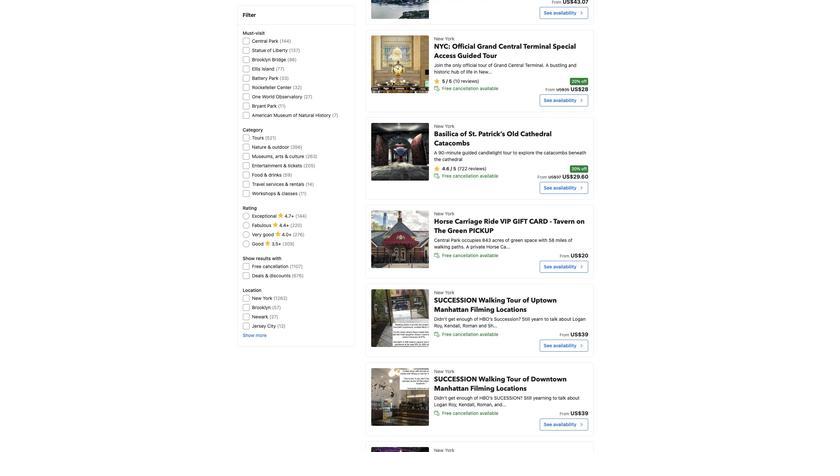 Task type: describe. For each thing, give the bounding box(es) containing it.
jersey city (12)
[[252, 324, 286, 329]]

and inside new york nyc: official grand central terminal special access guided tour join the only official tour of grand central terminal. a bustling and historic hub of life in new...
[[569, 62, 577, 68]]

4.7+ (144)
[[285, 213, 307, 219]]

& for discounts
[[265, 273, 268, 279]]

statue of liberty (137)
[[252, 47, 300, 53]]

5 for basilica of st. patrick's old cathedral catacombs
[[453, 166, 456, 172]]

& for tickets
[[283, 163, 287, 169]]

cancellation down 5 / 5 (10 reviews)
[[453, 86, 479, 91]]

us$37
[[548, 175, 561, 180]]

20% for basilica of st. patrick's old cathedral catacombs
[[572, 167, 580, 172]]

succession walking tour of downtown manhattan filming locations image
[[371, 369, 429, 426]]

show results with
[[243, 256, 281, 261]]

(57)
[[272, 305, 281, 311]]

cancellation down roman
[[453, 332, 479, 337]]

st.
[[469, 130, 477, 139]]

1 vertical spatial horse
[[486, 244, 499, 250]]

yearning
[[533, 396, 552, 401]]

good
[[263, 232, 274, 238]]

-
[[550, 217, 552, 226]]

logan for succession walking tour of downtown manhattan filming locations
[[434, 402, 447, 408]]

talk for succession walking tour of downtown manhattan filming locations
[[558, 396, 566, 401]]

manhattan for succession walking tour of uptown manhattan filming locations
[[434, 306, 469, 315]]

guided
[[458, 51, 481, 60]]

58
[[549, 238, 555, 243]]

center
[[277, 85, 292, 90]]

park for bryant park
[[267, 103, 277, 109]]

see for gift
[[544, 264, 552, 270]]

1 see availability from the top
[[544, 10, 577, 16]]

catacombs
[[434, 139, 470, 148]]

nyc: official grand central terminal special access guided tour image
[[371, 35, 429, 93]]

available for gift
[[480, 253, 498, 258]]

must-
[[243, 30, 256, 36]]

didn't for succession walking tour of uptown manhattan filming locations
[[434, 317, 447, 322]]

get for succession walking tour of downtown manhattan filming locations
[[448, 396, 455, 401]]

brooklyn for brooklyn bridge
[[252, 57, 271, 62]]

to inside new york basilica of st. patrick's old cathedral catacombs a 90-minute guided candlelight tour to explore the catacombs beneath the cathedral
[[513, 150, 517, 156]]

2 vertical spatial the
[[434, 157, 441, 162]]

(722
[[458, 166, 467, 172]]

one
[[252, 94, 261, 100]]

enough for succession walking tour of uptown manhattan filming locations
[[457, 317, 473, 322]]

(86)
[[287, 57, 297, 62]]

show more button
[[243, 332, 267, 339]]

cancellation up deals & discounts (676)
[[263, 264, 288, 269]]

park for battery park
[[269, 75, 278, 81]]

4.4+
[[279, 223, 289, 228]]

brooklyn for brooklyn
[[252, 305, 271, 311]]

new...
[[479, 69, 492, 75]]

of left downtown
[[523, 375, 529, 384]]

us$35
[[556, 87, 569, 92]]

us$39 for succession walking tour of uptown manhattan filming locations
[[571, 332, 588, 338]]

rating
[[243, 205, 257, 211]]

yearn
[[531, 317, 543, 322]]

new york succession walking tour of uptown manhattan filming locations didn't get enough of hbo's succession? still yearn to talk about logan roy, kendall, roman and sh...
[[434, 290, 586, 329]]

1 vertical spatial grand
[[494, 62, 507, 68]]

park for central park
[[269, 38, 278, 44]]

see availability for horse carriage ride vip gift card - tavern on the green pickup
[[544, 264, 577, 270]]

to for downtown
[[553, 396, 557, 401]]

0 horizontal spatial (144)
[[280, 38, 291, 44]]

travel services & rentals (14)
[[252, 182, 314, 187]]

enough for succession walking tour of downtown manhattan filming locations
[[457, 396, 473, 401]]

central left 'terminal.'
[[508, 62, 524, 68]]

0 horizontal spatial (11)
[[278, 103, 286, 109]]

didn't for succession walking tour of downtown manhattan filming locations
[[434, 396, 447, 401]]

1 vertical spatial the
[[536, 150, 543, 156]]

deals
[[252, 273, 264, 279]]

central inside the new york horse carriage ride vip gift card - tavern on the green pickup central park occupies 843 acres of green space with 58 miles of walking paths. a private horse ca...
[[434, 238, 450, 243]]

locations for downtown
[[496, 385, 527, 394]]

& for outdoor
[[268, 144, 271, 150]]

cancellation down paths.
[[453, 253, 479, 258]]

deals & discounts (676)
[[252, 273, 304, 279]]

succession walking tour of uptown manhattan filming locations image
[[371, 290, 429, 347]]

see availability for succession walking tour of downtown manhattan filming locations
[[544, 422, 577, 428]]

1 hr - holiday window display tour in a vintage car! image
[[371, 448, 429, 453]]

nature
[[252, 144, 266, 150]]

statue
[[252, 47, 266, 53]]

new york nyc: official grand central terminal special access guided tour join the only official tour of grand central terminal. a bustling and historic hub of life in new...
[[434, 36, 577, 75]]

2 available from the top
[[480, 173, 498, 179]]

join
[[434, 62, 443, 68]]

rentals
[[290, 182, 304, 187]]

ellis
[[252, 66, 260, 72]]

beneath
[[569, 150, 586, 156]]

succession?
[[494, 317, 521, 322]]

occupies
[[462, 238, 481, 243]]

see for terminal
[[544, 98, 552, 103]]

pickup
[[469, 227, 494, 236]]

walking
[[434, 244, 450, 250]]

tickets
[[288, 163, 302, 169]]

miles
[[556, 238, 567, 243]]

(220)
[[290, 223, 302, 228]]

succession for succession walking tour of downtown manhattan filming locations
[[434, 375, 477, 384]]

availability for succession walking tour of uptown manhattan filming locations
[[553, 343, 577, 349]]

with inside the new york horse carriage ride vip gift card - tavern on the green pickup central park occupies 843 acres of green space with 58 miles of walking paths. a private horse ca...
[[539, 238, 548, 243]]

(276)
[[293, 232, 305, 238]]

central down visit
[[252, 38, 268, 44]]

explore
[[519, 150, 534, 156]]

about for succession walking tour of uptown manhattan filming locations
[[559, 317, 571, 322]]

availability for basilica of st. patrick's old cathedral catacombs
[[553, 185, 577, 191]]

4.0+ (276)
[[282, 232, 305, 238]]

off for basilica of st. patrick's old cathedral catacombs
[[582, 167, 587, 172]]

free cancellation (1107)
[[252, 264, 303, 269]]

walking for downtown
[[479, 375, 505, 384]]

brooklyn bridge (86)
[[252, 57, 297, 62]]

cancellation down the 4.6 / 5 (722 reviews)
[[453, 173, 479, 179]]

(263)
[[306, 154, 318, 159]]

2 free cancellation available from the top
[[442, 173, 498, 179]]

of inside new york basilica of st. patrick's old cathedral catacombs a 90-minute guided candlelight tour to explore the catacombs beneath the cathedral
[[460, 130, 467, 139]]

& right arts
[[285, 154, 288, 159]]

free cancellation available for succession walking tour of downtown manhattan filming locations
[[442, 411, 498, 416]]

discounts
[[270, 273, 291, 279]]

outdoor
[[272, 144, 289, 150]]

york for basilica of st. patrick's old cathedral catacombs
[[445, 123, 455, 129]]

1 available from the top
[[480, 86, 498, 91]]

terminal
[[523, 42, 551, 51]]

battery park (33)
[[252, 75, 289, 81]]

central park (144)
[[252, 38, 291, 44]]

american museum of natural history (7)
[[252, 112, 338, 118]]

museums,
[[252, 154, 274, 159]]

see availability for basilica of st. patrick's old cathedral catacombs
[[544, 185, 577, 191]]

from for gift
[[560, 254, 569, 259]]

workshops
[[252, 191, 276, 196]]

natural
[[299, 112, 314, 118]]

available for downtown
[[480, 411, 498, 416]]

access
[[434, 51, 456, 60]]

/ for a
[[451, 166, 452, 172]]

fabulous
[[252, 223, 271, 228]]

roy, for succession walking tour of downtown manhattan filming locations
[[449, 402, 458, 408]]

from inside the 20% off from us$37 us$29.60
[[538, 175, 547, 180]]

(1107)
[[290, 264, 303, 269]]

workshops & classes (11)
[[252, 191, 307, 196]]

(14)
[[306, 182, 314, 187]]

horse carriage ride vip gift card - tavern on the green pickup image
[[371, 211, 429, 268]]

new york basilica of st. patrick's old cathedral catacombs a 90-minute guided candlelight tour to explore the catacombs beneath the cathedral
[[434, 123, 586, 162]]

1 free cancellation available from the top
[[442, 86, 498, 91]]

1 horizontal spatial (11)
[[299, 191, 307, 196]]

5 / 5 (10 reviews)
[[442, 78, 479, 84]]

entertainment
[[252, 163, 282, 169]]

bustling
[[550, 62, 567, 68]]

& for drinks
[[264, 172, 267, 178]]

services
[[266, 182, 284, 187]]

island
[[262, 66, 274, 72]]

museums, arts & culture (263)
[[252, 154, 318, 159]]

4.4+ (220)
[[279, 223, 302, 228]]

kendall, for succession walking tour of downtown manhattan filming locations
[[459, 402, 476, 408]]

filming for succession walking tour of uptown manhattan filming locations
[[470, 306, 495, 315]]

tour inside new york nyc: official grand central terminal special access guided tour join the only official tour of grand central terminal. a bustling and historic hub of life in new...
[[483, 51, 497, 60]]

talk for succession walking tour of uptown manhattan filming locations
[[550, 317, 558, 322]]

central left terminal
[[499, 42, 522, 51]]

walking for uptown
[[479, 296, 505, 305]]

locations for uptown
[[496, 306, 527, 315]]

food
[[252, 172, 263, 178]]

a inside new york basilica of st. patrick's old cathedral catacombs a 90-minute guided candlelight tour to explore the catacombs beneath the cathedral
[[434, 150, 437, 156]]



Task type: vqa. For each thing, say whether or not it's contained in the screenshot.


Task type: locate. For each thing, give the bounding box(es) containing it.
0 horizontal spatial tour
[[478, 62, 487, 68]]

to left explore
[[513, 150, 517, 156]]

1 vertical spatial to
[[545, 317, 549, 322]]

free cancellation available for horse carriage ride vip gift card - tavern on the green pickup
[[442, 253, 498, 258]]

filming up roman,
[[470, 385, 495, 394]]

talk right yearn
[[550, 317, 558, 322]]

20% for nyc: official grand central terminal special access guided tour
[[572, 79, 580, 84]]

the
[[444, 62, 451, 68], [536, 150, 543, 156], [434, 157, 441, 162]]

new for succession walking tour of uptown manhattan filming locations
[[434, 290, 444, 296]]

life
[[466, 69, 473, 75]]

enough inside new york succession walking tour of uptown manhattan filming locations didn't get enough of hbo's succession? still yearn to talk about logan roy, kendall, roman and sh...
[[457, 317, 473, 322]]

0 vertical spatial tour
[[483, 51, 497, 60]]

1 filming from the top
[[470, 306, 495, 315]]

roy, left roman,
[[449, 402, 458, 408]]

show for show results with
[[243, 256, 255, 261]]

2 off from the top
[[582, 167, 587, 172]]

about for succession walking tour of downtown manhattan filming locations
[[567, 396, 580, 401]]

1 vertical spatial tour
[[507, 296, 521, 305]]

the inside new york nyc: official grand central terminal special access guided tour join the only official tour of grand central terminal. a bustling and historic hub of life in new...
[[444, 62, 451, 68]]

private
[[471, 244, 485, 250]]

2 locations from the top
[[496, 385, 527, 394]]

locations up sucession?
[[496, 385, 527, 394]]

1 vertical spatial get
[[448, 396, 455, 401]]

kendall, inside new york succession walking tour of downtown manhattan filming locations didn't get enough of hbo's sucession? still yearning to talk about logan roy, kendall, roman, and...
[[459, 402, 476, 408]]

from inside from us$20
[[560, 254, 569, 259]]

5 left (722
[[453, 166, 456, 172]]

0 horizontal spatial talk
[[550, 317, 558, 322]]

didn't
[[434, 317, 447, 322], [434, 396, 447, 401]]

5 down "historic" at the right of the page
[[442, 78, 445, 84]]

of left uptown
[[523, 296, 529, 305]]

0 vertical spatial the
[[444, 62, 451, 68]]

results
[[256, 256, 271, 261]]

availability
[[553, 10, 577, 16], [553, 98, 577, 103], [553, 185, 577, 191], [553, 264, 577, 270], [553, 343, 577, 349], [553, 422, 577, 428]]

and left sh...
[[479, 323, 487, 329]]

roy,
[[434, 323, 443, 329], [449, 402, 458, 408]]

2 enough from the top
[[457, 396, 473, 401]]

of up "new..."
[[488, 62, 493, 68]]

4 availability from the top
[[553, 264, 577, 270]]

20% inside the 20% off from us$37 us$29.60
[[572, 167, 580, 172]]

park down world at the left top of page
[[267, 103, 277, 109]]

ellis island (77)
[[252, 66, 284, 72]]

(27) up city
[[270, 314, 278, 320]]

(10
[[453, 78, 460, 84]]

off inside 20% off from us$35 us$28
[[582, 79, 587, 84]]

(144) up liberty on the left top of page
[[280, 38, 291, 44]]

roy, for succession walking tour of uptown manhattan filming locations
[[434, 323, 443, 329]]

5 left (10
[[449, 78, 452, 84]]

to right yearning
[[553, 396, 557, 401]]

still
[[522, 317, 530, 322], [524, 396, 532, 401]]

1 vertical spatial (11)
[[299, 191, 307, 196]]

space
[[524, 238, 537, 243]]

1 vertical spatial brooklyn
[[252, 305, 271, 311]]

0 vertical spatial succession
[[434, 296, 477, 305]]

york inside new york succession walking tour of downtown manhattan filming locations didn't get enough of hbo's sucession? still yearning to talk about logan roy, kendall, roman, and...
[[445, 369, 455, 375]]

0 vertical spatial with
[[539, 238, 548, 243]]

new inside new york succession walking tour of downtown manhattan filming locations didn't get enough of hbo's sucession? still yearning to talk about logan roy, kendall, roman, and...
[[434, 369, 444, 375]]

available down "new..."
[[480, 86, 498, 91]]

1 horizontal spatial (144)
[[295, 213, 307, 219]]

1 vertical spatial roy,
[[449, 402, 458, 408]]

history
[[315, 112, 331, 118]]

2 manhattan from the top
[[434, 385, 469, 394]]

hbo's up sh...
[[480, 317, 493, 322]]

new inside the new york horse carriage ride vip gift card - tavern on the green pickup central park occupies 843 acres of green space with 58 miles of walking paths. a private horse ca...
[[434, 211, 444, 217]]

1 vertical spatial locations
[[496, 385, 527, 394]]

roman
[[463, 323, 477, 329]]

one world observatory image
[[371, 0, 429, 19]]

2 didn't from the top
[[434, 396, 447, 401]]

still left yearning
[[524, 396, 532, 401]]

talk inside new york succession walking tour of uptown manhattan filming locations didn't get enough of hbo's succession? still yearn to talk about logan roy, kendall, roman and sh...
[[550, 317, 558, 322]]

3.5+ (309)
[[272, 241, 295, 247]]

1 20% from the top
[[572, 79, 580, 84]]

on
[[577, 217, 585, 226]]

a left bustling
[[546, 62, 549, 68]]

1 horizontal spatial roy,
[[449, 402, 458, 408]]

roy, inside new york succession walking tour of uptown manhattan filming locations didn't get enough of hbo's succession? still yearn to talk about logan roy, kendall, roman and sh...
[[434, 323, 443, 329]]

drinks
[[269, 172, 282, 178]]

the up "historic" at the right of the page
[[444, 62, 451, 68]]

logan
[[573, 317, 586, 322], [434, 402, 447, 408]]

card
[[529, 217, 548, 226]]

succession inside new york succession walking tour of uptown manhattan filming locations didn't get enough of hbo's succession? still yearn to talk about logan roy, kendall, roman and sh...
[[434, 296, 477, 305]]

about inside new york succession walking tour of downtown manhattan filming locations didn't get enough of hbo's sucession? still yearning to talk about logan roy, kendall, roman, and...
[[567, 396, 580, 401]]

york
[[445, 36, 455, 41], [445, 123, 455, 129], [445, 211, 455, 217], [445, 290, 455, 296], [263, 296, 272, 301], [445, 369, 455, 375]]

1 succession from the top
[[434, 296, 477, 305]]

off for nyc: official grand central terminal special access guided tour
[[582, 79, 587, 84]]

free cancellation available down roman
[[442, 332, 498, 337]]

from us$20
[[560, 253, 588, 259]]

free cancellation available down roman,
[[442, 411, 498, 416]]

& down museums, arts & culture (263)
[[283, 163, 287, 169]]

0 vertical spatial brooklyn
[[252, 57, 271, 62]]

4.7+
[[285, 213, 294, 219]]

free cancellation available down private
[[442, 253, 498, 258]]

1 vertical spatial a
[[434, 150, 437, 156]]

horse down acres
[[486, 244, 499, 250]]

available
[[480, 86, 498, 91], [480, 173, 498, 179], [480, 253, 498, 258], [480, 332, 498, 337], [480, 411, 498, 416]]

1 vertical spatial filming
[[470, 385, 495, 394]]

with left 58
[[539, 238, 548, 243]]

cancellation down roman,
[[453, 411, 479, 416]]

observatory
[[276, 94, 302, 100]]

& for classes
[[277, 191, 280, 196]]

bridge
[[272, 57, 286, 62]]

1 walking from the top
[[479, 296, 505, 305]]

0 vertical spatial enough
[[457, 317, 473, 322]]

0 vertical spatial filming
[[470, 306, 495, 315]]

new inside new york basilica of st. patrick's old cathedral catacombs a 90-minute guided candlelight tour to explore the catacombs beneath the cathedral
[[434, 123, 444, 129]]

york for succession walking tour of uptown manhattan filming locations
[[445, 290, 455, 296]]

good
[[252, 241, 264, 247]]

3 see availability from the top
[[544, 185, 577, 191]]

0 vertical spatial (144)
[[280, 38, 291, 44]]

available down candlelight
[[480, 173, 498, 179]]

5 for nyc: official grand central terminal special access guided tour
[[449, 78, 452, 84]]

us$39 for succession walking tour of downtown manhattan filming locations
[[571, 411, 588, 417]]

york inside the new york horse carriage ride vip gift card - tavern on the green pickup central park occupies 843 acres of green space with 58 miles of walking paths. a private horse ca...
[[445, 211, 455, 217]]

didn't inside new york succession walking tour of downtown manhattan filming locations didn't get enough of hbo's sucession? still yearning to talk about logan roy, kendall, roman, and...
[[434, 396, 447, 401]]

free cancellation available down the 4.6 / 5 (722 reviews)
[[442, 173, 498, 179]]

free
[[442, 86, 452, 91], [442, 173, 452, 179], [442, 253, 452, 258], [252, 264, 261, 269], [442, 332, 452, 337], [442, 411, 452, 416]]

off up us$29.60
[[582, 167, 587, 172]]

hub
[[451, 69, 459, 75]]

1 vertical spatial kendall,
[[459, 402, 476, 408]]

of left natural on the top left of the page
[[293, 112, 297, 118]]

kendall, inside new york succession walking tour of uptown manhattan filming locations didn't get enough of hbo's succession? still yearn to talk about logan roy, kendall, roman and sh...
[[444, 323, 461, 329]]

(27)
[[304, 94, 312, 100], [270, 314, 278, 320]]

& down (59)
[[285, 182, 288, 187]]

park up paths.
[[451, 238, 461, 243]]

0 vertical spatial manhattan
[[434, 306, 469, 315]]

(11) down one world observatory (27)
[[278, 103, 286, 109]]

0 vertical spatial and
[[569, 62, 577, 68]]

kendall, left roman,
[[459, 402, 476, 408]]

5 available from the top
[[480, 411, 498, 416]]

central up the walking
[[434, 238, 450, 243]]

0 horizontal spatial a
[[434, 150, 437, 156]]

(11) down "rentals"
[[299, 191, 307, 196]]

2 vertical spatial a
[[466, 244, 469, 250]]

one world observatory (27)
[[252, 94, 312, 100]]

didn't inside new york succession walking tour of uptown manhattan filming locations didn't get enough of hbo's succession? still yearn to talk about logan roy, kendall, roman and sh...
[[434, 317, 447, 322]]

of down central park (144)
[[267, 47, 272, 53]]

show inside button
[[243, 333, 254, 338]]

of left the life
[[461, 69, 465, 75]]

hbo's for downtown
[[480, 396, 493, 401]]

walking inside new york succession walking tour of uptown manhattan filming locations didn't get enough of hbo's succession? still yearn to talk about logan roy, kendall, roman and sh...
[[479, 296, 505, 305]]

2 availability from the top
[[553, 98, 577, 103]]

1 from us$39 from the top
[[560, 332, 588, 338]]

1 vertical spatial manhattan
[[434, 385, 469, 394]]

0 horizontal spatial and
[[479, 323, 487, 329]]

still inside new york succession walking tour of downtown manhattan filming locations didn't get enough of hbo's sucession? still yearning to talk about logan roy, kendall, roman, and...
[[524, 396, 532, 401]]

0 vertical spatial reviews)
[[461, 78, 479, 84]]

from for uptown
[[560, 333, 569, 338]]

1 us$39 from the top
[[571, 332, 588, 338]]

90-
[[439, 150, 446, 156]]

new york (1262)
[[252, 296, 288, 301]]

availability for succession walking tour of downtown manhattan filming locations
[[553, 422, 577, 428]]

5 availability from the top
[[553, 343, 577, 349]]

see for old
[[544, 185, 552, 191]]

843
[[482, 238, 491, 243]]

from inside 20% off from us$35 us$28
[[546, 87, 555, 92]]

1 locations from the top
[[496, 306, 527, 315]]

newark (27)
[[252, 314, 278, 320]]

1 horizontal spatial with
[[539, 238, 548, 243]]

& down (521)
[[268, 144, 271, 150]]

arts
[[275, 154, 284, 159]]

2 hbo's from the top
[[480, 396, 493, 401]]

newark
[[252, 314, 268, 320]]

0 horizontal spatial logan
[[434, 402, 447, 408]]

0 vertical spatial 20%
[[572, 79, 580, 84]]

1 vertical spatial with
[[272, 256, 281, 261]]

1 horizontal spatial a
[[466, 244, 469, 250]]

available for uptown
[[480, 332, 498, 337]]

still for uptown
[[522, 317, 530, 322]]

1 vertical spatial show
[[243, 333, 254, 338]]

1 horizontal spatial 5
[[449, 78, 452, 84]]

york inside new york nyc: official grand central terminal special access guided tour join the only official tour of grand central terminal. a bustling and historic hub of life in new...
[[445, 36, 455, 41]]

1 vertical spatial (144)
[[295, 213, 307, 219]]

park inside the new york horse carriage ride vip gift card - tavern on the green pickup central park occupies 843 acres of green space with 58 miles of walking paths. a private horse ca...
[[451, 238, 461, 243]]

with
[[539, 238, 548, 243], [272, 256, 281, 261]]

(33)
[[280, 75, 289, 81]]

1 hbo's from the top
[[480, 317, 493, 322]]

ca...
[[501, 244, 510, 250]]

roy, inside new york succession walking tour of downtown manhattan filming locations didn't get enough of hbo's sucession? still yearning to talk about logan roy, kendall, roman, and...
[[449, 402, 458, 408]]

3 see from the top
[[544, 185, 552, 191]]

get for succession walking tour of uptown manhattan filming locations
[[448, 317, 455, 322]]

1 vertical spatial walking
[[479, 375, 505, 384]]

and right bustling
[[569, 62, 577, 68]]

the right explore
[[536, 150, 543, 156]]

& right food
[[264, 172, 267, 178]]

still inside new york succession walking tour of uptown manhattan filming locations didn't get enough of hbo's succession? still yearn to talk about logan roy, kendall, roman and sh...
[[522, 317, 530, 322]]

(144)
[[280, 38, 291, 44], [295, 213, 307, 219]]

reviews) for catacombs
[[469, 166, 487, 172]]

ride
[[484, 217, 499, 226]]

park up the rockefeller center (32)
[[269, 75, 278, 81]]

1 get from the top
[[448, 317, 455, 322]]

brooklyn down statue
[[252, 57, 271, 62]]

to right yearn
[[545, 317, 549, 322]]

of
[[267, 47, 272, 53], [488, 62, 493, 68], [461, 69, 465, 75], [293, 112, 297, 118], [460, 130, 467, 139], [505, 238, 510, 243], [568, 238, 573, 243], [523, 296, 529, 305], [474, 317, 478, 322], [523, 375, 529, 384], [474, 396, 478, 401]]

/
[[446, 78, 448, 84], [451, 166, 452, 172]]

bryant
[[252, 103, 266, 109]]

(59)
[[283, 172, 292, 178]]

1 vertical spatial hbo's
[[480, 396, 493, 401]]

talk right yearning
[[558, 396, 566, 401]]

1 vertical spatial succession
[[434, 375, 477, 384]]

york inside new york succession walking tour of uptown manhattan filming locations didn't get enough of hbo's succession? still yearn to talk about logan roy, kendall, roman and sh...
[[445, 290, 455, 296]]

free cancellation available down 5 / 5 (10 reviews)
[[442, 86, 498, 91]]

york inside new york basilica of st. patrick's old cathedral catacombs a 90-minute guided candlelight tour to explore the catacombs beneath the cathedral
[[445, 123, 455, 129]]

with up free cancellation (1107)
[[272, 256, 281, 261]]

about right yearn
[[559, 317, 571, 322]]

1 vertical spatial still
[[524, 396, 532, 401]]

0 horizontal spatial the
[[434, 157, 441, 162]]

(12)
[[277, 324, 286, 329]]

off up us$28
[[582, 79, 587, 84]]

city
[[267, 324, 276, 329]]

0 horizontal spatial (27)
[[270, 314, 278, 320]]

reviews) for access
[[461, 78, 479, 84]]

hbo's inside new york succession walking tour of uptown manhattan filming locations didn't get enough of hbo's succession? still yearn to talk about logan roy, kendall, roman and sh...
[[480, 317, 493, 322]]

20% up us$28
[[572, 79, 580, 84]]

tour inside new york nyc: official grand central terminal special access guided tour join the only official tour of grand central terminal. a bustling and historic hub of life in new...
[[478, 62, 487, 68]]

2 from us$39 from the top
[[560, 411, 588, 417]]

0 horizontal spatial roy,
[[434, 323, 443, 329]]

6 see availability from the top
[[544, 422, 577, 428]]

2 horizontal spatial 5
[[453, 166, 456, 172]]

to inside new york succession walking tour of uptown manhattan filming locations didn't get enough of hbo's succession? still yearn to talk about logan roy, kendall, roman and sh...
[[545, 317, 549, 322]]

horse
[[434, 217, 453, 226], [486, 244, 499, 250]]

still for downtown
[[524, 396, 532, 401]]

of up roman
[[474, 317, 478, 322]]

battery
[[252, 75, 268, 81]]

us$28
[[571, 86, 588, 92]]

york for succession walking tour of downtown manhattan filming locations
[[445, 369, 455, 375]]

from us$39 for succession walking tour of uptown manhattan filming locations
[[560, 332, 588, 338]]

0 horizontal spatial horse
[[434, 217, 453, 226]]

0 vertical spatial (27)
[[304, 94, 312, 100]]

new for succession walking tour of downtown manhattan filming locations
[[434, 369, 444, 375]]

(1262)
[[274, 296, 288, 301]]

2 get from the top
[[448, 396, 455, 401]]

availability for horse carriage ride vip gift card - tavern on the green pickup
[[553, 264, 577, 270]]

new for horse carriage ride vip gift card - tavern on the green pickup
[[434, 211, 444, 217]]

1 vertical spatial and
[[479, 323, 487, 329]]

a inside the new york horse carriage ride vip gift card - tavern on the green pickup central park occupies 843 acres of green space with 58 miles of walking paths. a private horse ca...
[[466, 244, 469, 250]]

grand up 'guided'
[[477, 42, 497, 51]]

see availability for nyc: official grand central terminal special access guided tour
[[544, 98, 577, 103]]

and inside new york succession walking tour of uptown manhattan filming locations didn't get enough of hbo's succession? still yearn to talk about logan roy, kendall, roman and sh...
[[479, 323, 487, 329]]

20% off from us$37 us$29.60
[[538, 167, 588, 180]]

1 vertical spatial 20%
[[572, 167, 580, 172]]

0 vertical spatial logan
[[573, 317, 586, 322]]

get inside new york succession walking tour of downtown manhattan filming locations didn't get enough of hbo's sucession? still yearning to talk about logan roy, kendall, roman, and...
[[448, 396, 455, 401]]

a down occupies
[[466, 244, 469, 250]]

1 see from the top
[[544, 10, 552, 16]]

0 vertical spatial walking
[[479, 296, 505, 305]]

1 vertical spatial didn't
[[434, 396, 447, 401]]

4.6 / 5 (722 reviews)
[[442, 166, 487, 172]]

2 20% from the top
[[572, 167, 580, 172]]

tour for uptown
[[507, 296, 521, 305]]

1 didn't from the top
[[434, 317, 447, 322]]

1 manhattan from the top
[[434, 306, 469, 315]]

2 show from the top
[[243, 333, 254, 338]]

york for nyc: official grand central terminal special access guided tour
[[445, 36, 455, 41]]

0 vertical spatial horse
[[434, 217, 453, 226]]

tour for downtown
[[507, 375, 521, 384]]

0 vertical spatial grand
[[477, 42, 497, 51]]

1 horizontal spatial tour
[[503, 150, 512, 156]]

to
[[513, 150, 517, 156], [545, 317, 549, 322], [553, 396, 557, 401]]

downtown
[[531, 375, 567, 384]]

reviews) right (722
[[469, 166, 487, 172]]

1 vertical spatial tour
[[503, 150, 512, 156]]

manhattan inside new york succession walking tour of downtown manhattan filming locations didn't get enough of hbo's sucession? still yearning to talk about logan roy, kendall, roman, and...
[[434, 385, 469, 394]]

candlelight
[[478, 150, 502, 156]]

5 see availability from the top
[[544, 343, 577, 349]]

reviews) down the life
[[461, 78, 479, 84]]

in
[[474, 69, 478, 75]]

0 horizontal spatial 5
[[442, 78, 445, 84]]

special
[[553, 42, 576, 51]]

off inside the 20% off from us$37 us$29.60
[[582, 167, 587, 172]]

0 vertical spatial tour
[[478, 62, 487, 68]]

available down sh...
[[480, 332, 498, 337]]

manhattan for succession walking tour of downtown manhattan filming locations
[[434, 385, 469, 394]]

(144) up (220)
[[295, 213, 307, 219]]

1 horizontal spatial (27)
[[304, 94, 312, 100]]

0 vertical spatial locations
[[496, 306, 527, 315]]

(309)
[[283, 241, 295, 247]]

hbo's up roman,
[[480, 396, 493, 401]]

(32)
[[293, 85, 302, 90]]

0 vertical spatial talk
[[550, 317, 558, 322]]

tour up "new..."
[[478, 62, 487, 68]]

1 show from the top
[[243, 256, 255, 261]]

2 succession from the top
[[434, 375, 477, 384]]

nature & outdoor (356)
[[252, 144, 303, 150]]

show left the results
[[243, 256, 255, 261]]

patrick's
[[478, 130, 505, 139]]

3.5+
[[272, 241, 281, 247]]

tour inside new york succession walking tour of uptown manhattan filming locations didn't get enough of hbo's succession? still yearn to talk about logan roy, kendall, roman and sh...
[[507, 296, 521, 305]]

1 vertical spatial logan
[[434, 402, 447, 408]]

1 horizontal spatial talk
[[558, 396, 566, 401]]

show for show more
[[243, 333, 254, 338]]

1 off from the top
[[582, 79, 587, 84]]

from for downtown
[[560, 412, 569, 417]]

2 see from the top
[[544, 98, 552, 103]]

locations inside new york succession walking tour of uptown manhattan filming locations didn't get enough of hbo's succession? still yearn to talk about logan roy, kendall, roman and sh...
[[496, 306, 527, 315]]

/ left (10
[[446, 78, 448, 84]]

0 vertical spatial kendall,
[[444, 323, 461, 329]]

filter
[[243, 12, 256, 18]]

enough inside new york succession walking tour of downtown manhattan filming locations didn't get enough of hbo's sucession? still yearning to talk about logan roy, kendall, roman, and...
[[457, 396, 473, 401]]

logan inside new york succession walking tour of uptown manhattan filming locations didn't get enough of hbo's succession? still yearn to talk about logan roy, kendall, roman and sh...
[[573, 317, 586, 322]]

0 vertical spatial (11)
[[278, 103, 286, 109]]

see
[[544, 10, 552, 16], [544, 98, 552, 103], [544, 185, 552, 191], [544, 264, 552, 270], [544, 343, 552, 349], [544, 422, 552, 428]]

4 see availability from the top
[[544, 264, 577, 270]]

1 vertical spatial (27)
[[270, 314, 278, 320]]

(27) up natural on the top left of the page
[[304, 94, 312, 100]]

tour right candlelight
[[503, 150, 512, 156]]

free cancellation available for succession walking tour of uptown manhattan filming locations
[[442, 332, 498, 337]]

1 brooklyn from the top
[[252, 57, 271, 62]]

0 vertical spatial us$39
[[571, 332, 588, 338]]

horse up the
[[434, 217, 453, 226]]

walking up sucession?
[[479, 375, 505, 384]]

succession inside new york succession walking tour of downtown manhattan filming locations didn't get enough of hbo's sucession? still yearning to talk about logan roy, kendall, roman, and...
[[434, 375, 477, 384]]

2 vertical spatial to
[[553, 396, 557, 401]]

0 vertical spatial didn't
[[434, 317, 447, 322]]

succession for succession walking tour of uptown manhattan filming locations
[[434, 296, 477, 305]]

walking up succession?
[[479, 296, 505, 305]]

the down 90-
[[434, 157, 441, 162]]

1 horizontal spatial logan
[[573, 317, 586, 322]]

4 see from the top
[[544, 264, 552, 270]]

new inside new york nyc: official grand central terminal special access guided tour join the only official tour of grand central terminal. a bustling and historic hub of life in new...
[[434, 36, 444, 41]]

official
[[463, 62, 477, 68]]

5 free cancellation available from the top
[[442, 411, 498, 416]]

filming for succession walking tour of downtown manhattan filming locations
[[470, 385, 495, 394]]

gift
[[513, 217, 528, 226]]

to inside new york succession walking tour of downtown manhattan filming locations didn't get enough of hbo's sucession? still yearning to talk about logan roy, kendall, roman, and...
[[553, 396, 557, 401]]

tour up succession?
[[507, 296, 521, 305]]

us$39
[[571, 332, 588, 338], [571, 411, 588, 417]]

very
[[252, 232, 262, 238]]

available down roman,
[[480, 411, 498, 416]]

1 horizontal spatial to
[[545, 317, 549, 322]]

new for nyc: official grand central terminal special access guided tour
[[434, 36, 444, 41]]

1 vertical spatial /
[[451, 166, 452, 172]]

1 availability from the top
[[553, 10, 577, 16]]

filming inside new york succession walking tour of downtown manhattan filming locations didn't get enough of hbo's sucession? still yearning to talk about logan roy, kendall, roman, and...
[[470, 385, 495, 394]]

tour up "new..."
[[483, 51, 497, 60]]

0 horizontal spatial with
[[272, 256, 281, 261]]

york for horse carriage ride vip gift card - tavern on the green pickup
[[445, 211, 455, 217]]

still left yearn
[[522, 317, 530, 322]]

hbo's for uptown
[[480, 317, 493, 322]]

get inside new york succession walking tour of uptown manhattan filming locations didn't get enough of hbo's succession? still yearn to talk about logan roy, kendall, roman and sh...
[[448, 317, 455, 322]]

2 walking from the top
[[479, 375, 505, 384]]

manhattan inside new york succession walking tour of uptown manhattan filming locations didn't get enough of hbo's succession? still yearn to talk about logan roy, kendall, roman and sh...
[[434, 306, 469, 315]]

grand right 'official'
[[494, 62, 507, 68]]

3 available from the top
[[480, 253, 498, 258]]

new york succession walking tour of downtown manhattan filming locations didn't get enough of hbo's sucession? still yearning to talk about logan roy, kendall, roman, and...
[[434, 369, 580, 408]]

must-visit
[[243, 30, 265, 36]]

basilica of st. patrick's old cathedral catacombs image
[[371, 123, 429, 181]]

6 availability from the top
[[553, 422, 577, 428]]

availability for nyc: official grand central terminal special access guided tour
[[553, 98, 577, 103]]

3 free cancellation available from the top
[[442, 253, 498, 258]]

1 horizontal spatial /
[[451, 166, 452, 172]]

0 vertical spatial /
[[446, 78, 448, 84]]

0 vertical spatial off
[[582, 79, 587, 84]]

grand
[[477, 42, 497, 51], [494, 62, 507, 68]]

kendall, for succession walking tour of uptown manhattan filming locations
[[444, 323, 461, 329]]

2 filming from the top
[[470, 385, 495, 394]]

0 vertical spatial roy,
[[434, 323, 443, 329]]

6 see from the top
[[544, 422, 552, 428]]

location
[[243, 288, 262, 293]]

0 vertical spatial show
[[243, 256, 255, 261]]

of up "ca..."
[[505, 238, 510, 243]]

20% inside 20% off from us$35 us$28
[[572, 79, 580, 84]]

logan for succession walking tour of uptown manhattan filming locations
[[573, 317, 586, 322]]

0 vertical spatial hbo's
[[480, 317, 493, 322]]

see for downtown
[[544, 422, 552, 428]]

see availability for succession walking tour of uptown manhattan filming locations
[[544, 343, 577, 349]]

very good
[[252, 232, 274, 238]]

a inside new york nyc: official grand central terminal special access guided tour join the only official tour of grand central terminal. a bustling and historic hub of life in new...
[[546, 62, 549, 68]]

of left st.
[[460, 130, 467, 139]]

new for basilica of st. patrick's old cathedral catacombs
[[434, 123, 444, 129]]

see availability link
[[366, 0, 594, 25]]

walking inside new york succession walking tour of downtown manhattan filming locations didn't get enough of hbo's sucession? still yearning to talk about logan roy, kendall, roman, and...
[[479, 375, 505, 384]]

2 horizontal spatial the
[[536, 150, 543, 156]]

1 vertical spatial talk
[[558, 396, 566, 401]]

tours
[[252, 135, 264, 141]]

2 horizontal spatial to
[[553, 396, 557, 401]]

(356)
[[290, 144, 303, 150]]

0 vertical spatial still
[[522, 317, 530, 322]]

world
[[262, 94, 275, 100]]

brooklyn up newark
[[252, 305, 271, 311]]

locations inside new york succession walking tour of downtown manhattan filming locations didn't get enough of hbo's sucession? still yearning to talk about logan roy, kendall, roman, and...
[[496, 385, 527, 394]]

about inside new york succession walking tour of uptown manhattan filming locations didn't get enough of hbo's succession? still yearn to talk about logan roy, kendall, roman and sh...
[[559, 317, 571, 322]]

/ right the 4.6
[[451, 166, 452, 172]]

new inside new york succession walking tour of uptown manhattan filming locations didn't get enough of hbo's succession? still yearn to talk about logan roy, kendall, roman and sh...
[[434, 290, 444, 296]]

4 free cancellation available from the top
[[442, 332, 498, 337]]

a left 90-
[[434, 150, 437, 156]]

& right deals
[[265, 273, 268, 279]]

official
[[452, 42, 475, 51]]

show left more
[[243, 333, 254, 338]]

0 vertical spatial a
[[546, 62, 549, 68]]

(205)
[[303, 163, 315, 169]]

tour up sucession?
[[507, 375, 521, 384]]

available down private
[[480, 253, 498, 258]]

tour inside new york basilica of st. patrick's old cathedral catacombs a 90-minute guided candlelight tour to explore the catacombs beneath the cathedral
[[503, 150, 512, 156]]

2 us$39 from the top
[[571, 411, 588, 417]]

2 see availability from the top
[[544, 98, 577, 103]]

to for uptown
[[545, 317, 549, 322]]

1 horizontal spatial and
[[569, 62, 577, 68]]

of right miles
[[568, 238, 573, 243]]

1 horizontal spatial horse
[[486, 244, 499, 250]]

of up roman,
[[474, 396, 478, 401]]

about right yearning
[[567, 396, 580, 401]]

talk inside new york succession walking tour of downtown manhattan filming locations didn't get enough of hbo's sucession? still yearning to talk about logan roy, kendall, roman, and...
[[558, 396, 566, 401]]

1 vertical spatial about
[[567, 396, 580, 401]]

4 available from the top
[[480, 332, 498, 337]]

logan inside new york succession walking tour of downtown manhattan filming locations didn't get enough of hbo's sucession? still yearning to talk about logan roy, kendall, roman, and...
[[434, 402, 447, 408]]

/ for guided
[[446, 78, 448, 84]]

kendall, left roman
[[444, 323, 461, 329]]

5 see from the top
[[544, 343, 552, 349]]

3 availability from the top
[[553, 185, 577, 191]]

1 enough from the top
[[457, 317, 473, 322]]

from us$39 for succession walking tour of downtown manhattan filming locations
[[560, 411, 588, 417]]

tour inside new york succession walking tour of downtown manhattan filming locations didn't get enough of hbo's sucession? still yearning to talk about logan roy, kendall, roman, and...
[[507, 375, 521, 384]]

minute
[[446, 150, 461, 156]]

brooklyn
[[252, 57, 271, 62], [252, 305, 271, 311]]

1 vertical spatial enough
[[457, 396, 473, 401]]

2 brooklyn from the top
[[252, 305, 271, 311]]

1 vertical spatial from us$39
[[560, 411, 588, 417]]

hbo's inside new york succession walking tour of downtown manhattan filming locations didn't get enough of hbo's sucession? still yearning to talk about logan roy, kendall, roman, and...
[[480, 396, 493, 401]]

paths.
[[452, 244, 465, 250]]

1 vertical spatial us$39
[[571, 411, 588, 417]]

see for uptown
[[544, 343, 552, 349]]

visit
[[256, 30, 265, 36]]

filming inside new york succession walking tour of uptown manhattan filming locations didn't get enough of hbo's succession? still yearn to talk about logan roy, kendall, roman and sh...
[[470, 306, 495, 315]]

2 vertical spatial tour
[[507, 375, 521, 384]]

0 vertical spatial from us$39
[[560, 332, 588, 338]]

locations up succession?
[[496, 306, 527, 315]]

2 horizontal spatial a
[[546, 62, 549, 68]]

park up the statue of liberty (137)
[[269, 38, 278, 44]]

filming up sh...
[[470, 306, 495, 315]]

0 horizontal spatial to
[[513, 150, 517, 156]]



